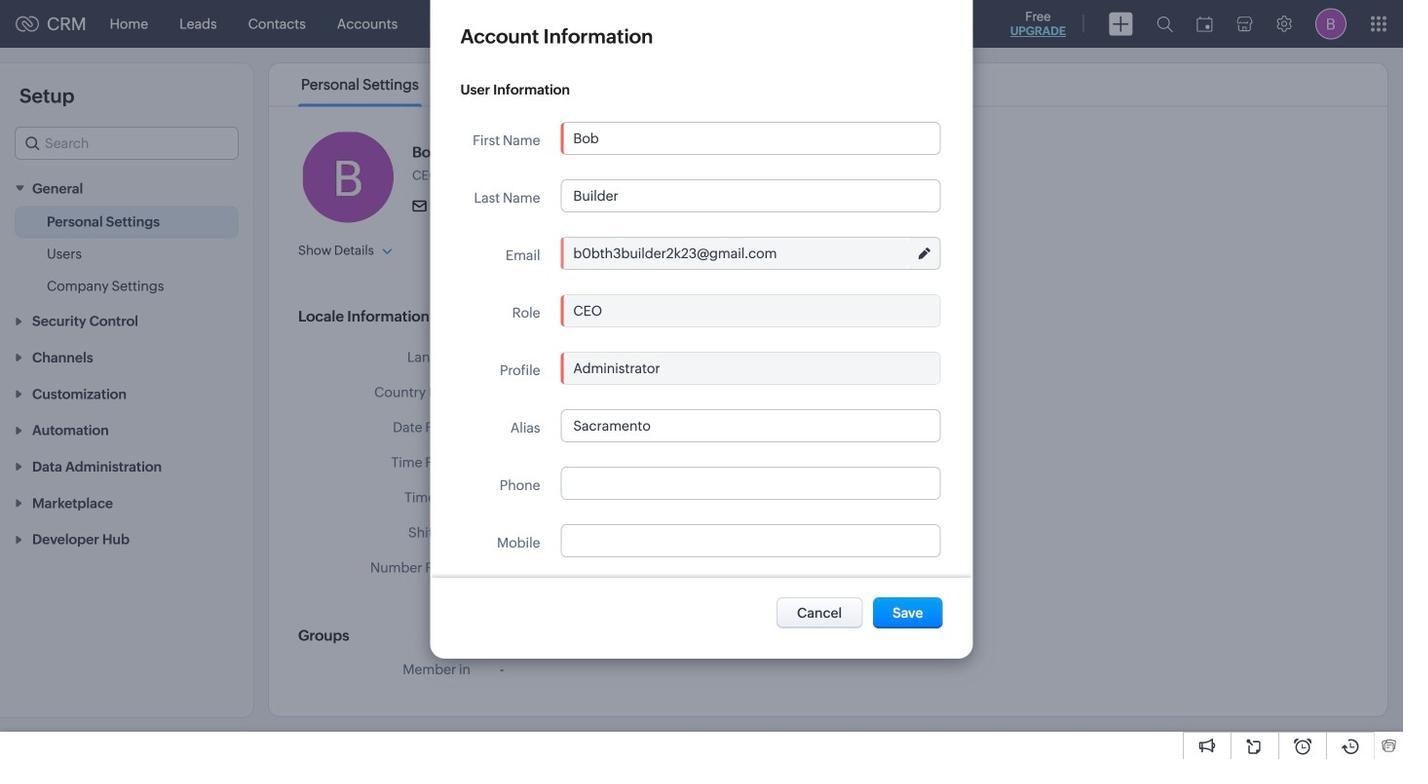 Task type: vqa. For each thing, say whether or not it's contained in the screenshot.
text box
yes



Task type: locate. For each thing, give the bounding box(es) containing it.
None text field
[[562, 180, 940, 212], [562, 238, 909, 269], [562, 353, 940, 384], [562, 180, 940, 212], [562, 238, 909, 269], [562, 353, 940, 384]]

list
[[284, 63, 606, 106]]

None text field
[[562, 123, 940, 154], [562, 295, 940, 327], [562, 410, 940, 442], [562, 468, 940, 499], [562, 525, 940, 557], [562, 123, 940, 154], [562, 295, 940, 327], [562, 410, 940, 442], [562, 468, 940, 499], [562, 525, 940, 557]]

region
[[0, 206, 253, 303]]

create menu element
[[1098, 0, 1145, 47]]



Task type: describe. For each thing, give the bounding box(es) containing it.
logo image
[[16, 16, 39, 32]]

create menu image
[[1109, 12, 1134, 36]]



